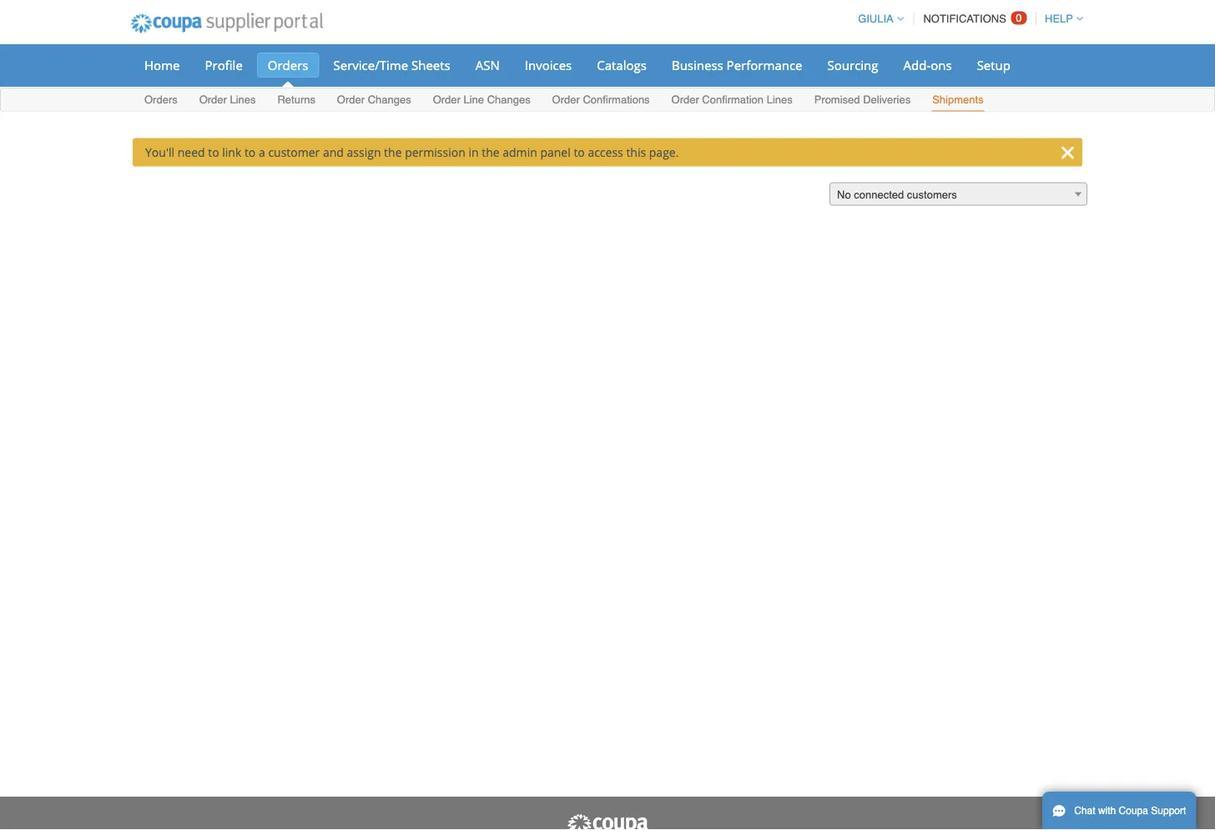 Task type: describe. For each thing, give the bounding box(es) containing it.
catalogs link
[[586, 53, 658, 78]]

No connected customers text field
[[830, 183, 1087, 207]]

coupa
[[1119, 805, 1148, 817]]

service/time sheets link
[[323, 53, 461, 78]]

access
[[588, 144, 623, 160]]

order for order lines
[[199, 93, 227, 106]]

in
[[469, 144, 479, 160]]

deliveries
[[863, 93, 911, 106]]

business performance link
[[661, 53, 813, 78]]

giulia
[[858, 13, 894, 25]]

shipments link
[[931, 90, 984, 111]]

order for order confirmation lines
[[671, 93, 699, 106]]

1 lines from the left
[[230, 93, 256, 106]]

3 to from the left
[[574, 144, 585, 160]]

service/time
[[333, 56, 408, 73]]

page.
[[649, 144, 679, 160]]

returns link
[[277, 90, 316, 111]]

sourcing link
[[817, 53, 889, 78]]

catalogs
[[597, 56, 647, 73]]

sourcing
[[827, 56, 878, 73]]

and
[[323, 144, 344, 160]]

1 horizontal spatial coupa supplier portal image
[[566, 814, 649, 830]]

order changes link
[[336, 90, 412, 111]]

0 vertical spatial orders
[[268, 56, 308, 73]]

ons
[[931, 56, 952, 73]]

1 to from the left
[[208, 144, 219, 160]]

1 the from the left
[[384, 144, 402, 160]]

order confirmations link
[[551, 90, 651, 111]]

chat with coupa support
[[1074, 805, 1186, 817]]

business performance
[[672, 56, 802, 73]]

connected
[[854, 189, 904, 201]]

help
[[1045, 13, 1073, 25]]

home
[[144, 56, 180, 73]]

order line changes
[[433, 93, 531, 106]]

promised
[[814, 93, 860, 106]]

no connected customers
[[837, 189, 957, 201]]

with
[[1098, 805, 1116, 817]]

0 horizontal spatial coupa supplier portal image
[[119, 3, 334, 44]]

confirmations
[[583, 93, 650, 106]]

giulia link
[[850, 13, 904, 25]]

shipments
[[932, 93, 984, 106]]

profile link
[[194, 53, 254, 78]]

this
[[626, 144, 646, 160]]

order for order line changes
[[433, 93, 461, 106]]

order lines
[[199, 93, 256, 106]]

a
[[259, 144, 265, 160]]

customer
[[268, 144, 320, 160]]

promised deliveries link
[[813, 90, 911, 111]]

order confirmations
[[552, 93, 650, 106]]

confirmation
[[702, 93, 764, 106]]

admin
[[503, 144, 537, 160]]

panel
[[540, 144, 571, 160]]

you'll need to link to a customer and assign the permission in the admin panel to access this page.
[[145, 144, 679, 160]]

line
[[464, 93, 484, 106]]

2 to from the left
[[244, 144, 256, 160]]

invoices
[[525, 56, 572, 73]]

1 horizontal spatial orders link
[[257, 53, 319, 78]]

asn link
[[465, 53, 511, 78]]

order confirmation lines
[[671, 93, 793, 106]]

need
[[178, 144, 205, 160]]

add-ons
[[903, 56, 952, 73]]

2 changes from the left
[[487, 93, 531, 106]]

0 horizontal spatial orders
[[144, 93, 178, 106]]

notifications
[[923, 13, 1006, 25]]

asn
[[475, 56, 500, 73]]

help link
[[1037, 13, 1083, 25]]



Task type: vqa. For each thing, say whether or not it's contained in the screenshot.
Order Changes's Order
yes



Task type: locate. For each thing, give the bounding box(es) containing it.
invoices link
[[514, 53, 583, 78]]

navigation containing notifications 0
[[850, 3, 1083, 35]]

assign
[[347, 144, 381, 160]]

1 horizontal spatial lines
[[767, 93, 793, 106]]

orders up returns
[[268, 56, 308, 73]]

changes
[[368, 93, 411, 106], [487, 93, 531, 106]]

0 horizontal spatial lines
[[230, 93, 256, 106]]

setup link
[[966, 53, 1021, 78]]

order
[[199, 93, 227, 106], [337, 93, 365, 106], [433, 93, 461, 106], [552, 93, 580, 106], [671, 93, 699, 106]]

2 the from the left
[[482, 144, 500, 160]]

changes right the line
[[487, 93, 531, 106]]

coupa supplier portal image
[[119, 3, 334, 44], [566, 814, 649, 830]]

order changes
[[337, 93, 411, 106]]

order for order confirmations
[[552, 93, 580, 106]]

No connected customers field
[[830, 182, 1087, 207]]

chat
[[1074, 805, 1095, 817]]

orders link up returns
[[257, 53, 319, 78]]

setup
[[977, 56, 1011, 73]]

order left the line
[[433, 93, 461, 106]]

to left a
[[244, 144, 256, 160]]

3 order from the left
[[433, 93, 461, 106]]

no
[[837, 189, 851, 201]]

2 horizontal spatial to
[[574, 144, 585, 160]]

to left link
[[208, 144, 219, 160]]

5 order from the left
[[671, 93, 699, 106]]

notifications 0
[[923, 12, 1022, 25]]

1 horizontal spatial to
[[244, 144, 256, 160]]

business
[[672, 56, 723, 73]]

lines down the performance in the right of the page
[[767, 93, 793, 106]]

1 horizontal spatial changes
[[487, 93, 531, 106]]

you'll
[[145, 144, 174, 160]]

0 horizontal spatial to
[[208, 144, 219, 160]]

1 horizontal spatial orders
[[268, 56, 308, 73]]

2 lines from the left
[[767, 93, 793, 106]]

add-ons link
[[893, 53, 963, 78]]

4 order from the left
[[552, 93, 580, 106]]

support
[[1151, 805, 1186, 817]]

chat with coupa support button
[[1042, 792, 1196, 830]]

to right panel
[[574, 144, 585, 160]]

orders link
[[257, 53, 319, 78], [144, 90, 178, 111]]

1 vertical spatial orders link
[[144, 90, 178, 111]]

1 changes from the left
[[368, 93, 411, 106]]

0 vertical spatial coupa supplier portal image
[[119, 3, 334, 44]]

order down business
[[671, 93, 699, 106]]

order down service/time on the left top of page
[[337, 93, 365, 106]]

0 horizontal spatial changes
[[368, 93, 411, 106]]

link
[[222, 144, 241, 160]]

performance
[[727, 56, 802, 73]]

lines
[[230, 93, 256, 106], [767, 93, 793, 106]]

0 vertical spatial orders link
[[257, 53, 319, 78]]

0
[[1016, 12, 1022, 24]]

orders down the home link
[[144, 93, 178, 106]]

promised deliveries
[[814, 93, 911, 106]]

service/time sheets
[[333, 56, 450, 73]]

customers
[[907, 189, 957, 201]]

the right assign
[[384, 144, 402, 160]]

1 order from the left
[[199, 93, 227, 106]]

the
[[384, 144, 402, 160], [482, 144, 500, 160]]

order line changes link
[[432, 90, 531, 111]]

order down invoices link
[[552, 93, 580, 106]]

sheets
[[411, 56, 450, 73]]

0 horizontal spatial orders link
[[144, 90, 178, 111]]

0 horizontal spatial the
[[384, 144, 402, 160]]

order for order changes
[[337, 93, 365, 106]]

orders
[[268, 56, 308, 73], [144, 93, 178, 106]]

navigation
[[850, 3, 1083, 35]]

2 order from the left
[[337, 93, 365, 106]]

the right in
[[482, 144, 500, 160]]

1 horizontal spatial the
[[482, 144, 500, 160]]

home link
[[134, 53, 191, 78]]

profile
[[205, 56, 243, 73]]

add-
[[903, 56, 931, 73]]

order confirmation lines link
[[671, 90, 793, 111]]

order lines link
[[198, 90, 257, 111]]

orders link down the home link
[[144, 90, 178, 111]]

to
[[208, 144, 219, 160], [244, 144, 256, 160], [574, 144, 585, 160]]

order down profile link
[[199, 93, 227, 106]]

permission
[[405, 144, 465, 160]]

changes down service/time sheets link
[[368, 93, 411, 106]]

1 vertical spatial orders
[[144, 93, 178, 106]]

1 vertical spatial coupa supplier portal image
[[566, 814, 649, 830]]

lines down profile link
[[230, 93, 256, 106]]

returns
[[277, 93, 315, 106]]



